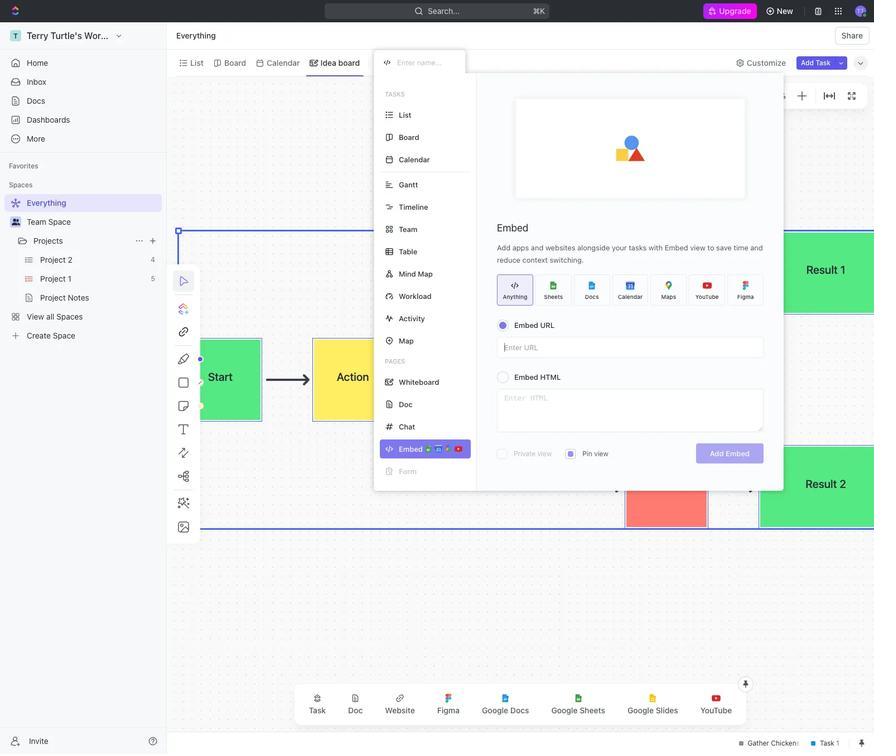 Task type: locate. For each thing, give the bounding box(es) containing it.
1 horizontal spatial docs
[[511, 706, 529, 715]]

embed inside add apps and websites alongside your tasks with embed view to save time and reduce context switching.
[[665, 243, 689, 252]]

1 horizontal spatial view
[[594, 450, 609, 458]]

embed html
[[515, 373, 561, 382]]

doc up chat
[[399, 400, 413, 409]]

0 vertical spatial doc
[[399, 400, 413, 409]]

0 horizontal spatial task
[[309, 706, 326, 715]]

figma right website
[[437, 706, 460, 715]]

team
[[27, 217, 46, 227], [399, 225, 418, 234]]

google docs
[[482, 706, 529, 715]]

with
[[649, 243, 663, 252]]

1 horizontal spatial and
[[751, 243, 763, 252]]

context
[[523, 256, 548, 265]]

and right time at top right
[[751, 243, 763, 252]]

map down activity
[[399, 336, 414, 345]]

1 horizontal spatial add
[[710, 449, 724, 458]]

2 vertical spatial add
[[710, 449, 724, 458]]

1 horizontal spatial task
[[816, 58, 831, 67]]

1 vertical spatial map
[[399, 336, 414, 345]]

1 vertical spatial list
[[399, 110, 412, 119]]

0 vertical spatial list
[[190, 58, 204, 67]]

doc inside button
[[348, 706, 363, 715]]

1 horizontal spatial calendar
[[399, 155, 430, 164]]

list
[[190, 58, 204, 67], [399, 110, 412, 119]]

2 vertical spatial docs
[[511, 706, 529, 715]]

task
[[816, 58, 831, 67], [309, 706, 326, 715]]

0 horizontal spatial board
[[224, 58, 246, 67]]

team for team
[[399, 225, 418, 234]]

embed url
[[515, 321, 555, 330]]

add embed
[[710, 449, 750, 458]]

docs inside "button"
[[511, 706, 529, 715]]

projects
[[33, 236, 63, 246]]

space
[[48, 217, 71, 227]]

doc right task button
[[348, 706, 363, 715]]

google docs button
[[473, 688, 538, 722]]

view inside add apps and websites alongside your tasks with embed view to save time and reduce context switching.
[[691, 243, 706, 252]]

3 google from the left
[[628, 706, 654, 715]]

activity
[[399, 314, 425, 323]]

0 vertical spatial youtube
[[696, 293, 719, 300]]

figma down time at top right
[[738, 293, 754, 300]]

1 vertical spatial figma
[[437, 706, 460, 715]]

1 vertical spatial add
[[497, 243, 511, 252]]

youtube right slides
[[701, 706, 732, 715]]

0 horizontal spatial doc
[[348, 706, 363, 715]]

docs
[[27, 96, 45, 105], [585, 293, 599, 300], [511, 706, 529, 715]]

google for google docs
[[482, 706, 509, 715]]

and up context
[[531, 243, 544, 252]]

customize button
[[733, 55, 790, 71]]

whiteboard
[[399, 378, 439, 386]]

reduce
[[497, 256, 521, 265]]

team inside "link"
[[27, 217, 46, 227]]

figma inside figma button
[[437, 706, 460, 715]]

tree
[[4, 194, 162, 345]]

1 vertical spatial docs
[[585, 293, 599, 300]]

2 horizontal spatial add
[[801, 58, 814, 67]]

1 vertical spatial sheets
[[580, 706, 606, 715]]

embed inside button
[[726, 449, 750, 458]]

0 horizontal spatial map
[[399, 336, 414, 345]]

1 vertical spatial doc
[[348, 706, 363, 715]]

0 vertical spatial figma
[[738, 293, 754, 300]]

add task
[[801, 58, 831, 67]]

0 horizontal spatial figma
[[437, 706, 460, 715]]

customize
[[747, 58, 786, 67]]

2 and from the left
[[751, 243, 763, 252]]

html
[[540, 373, 561, 382]]

embed for embed
[[497, 222, 529, 234]]

view right private
[[538, 450, 552, 458]]

0 horizontal spatial team
[[27, 217, 46, 227]]

team space link
[[27, 213, 160, 231]]

1 vertical spatial board
[[399, 133, 420, 141]]

task inside button
[[816, 58, 831, 67]]

anything
[[503, 293, 528, 300]]

calendar link
[[265, 55, 300, 71]]

pin view
[[583, 450, 609, 458]]

favorites button
[[4, 160, 43, 173]]

1 vertical spatial youtube
[[701, 706, 732, 715]]

youtube button
[[692, 688, 741, 722]]

calendar
[[267, 58, 300, 67], [399, 155, 430, 164], [618, 293, 643, 300]]

team right user group image
[[27, 217, 46, 227]]

1 vertical spatial task
[[309, 706, 326, 715]]

board down the tasks
[[399, 133, 420, 141]]

0 vertical spatial task
[[816, 58, 831, 67]]

google for google sheets
[[552, 706, 578, 715]]

dashboards
[[27, 115, 70, 124]]

google for google slides
[[628, 706, 654, 715]]

0 horizontal spatial calendar
[[267, 58, 300, 67]]

google slides button
[[619, 688, 687, 722]]

embed for embed url
[[515, 321, 539, 330]]

docs link
[[4, 92, 162, 110]]

doc
[[399, 400, 413, 409], [348, 706, 363, 715]]

0 horizontal spatial view
[[538, 450, 552, 458]]

time
[[734, 243, 749, 252]]

1 horizontal spatial doc
[[399, 400, 413, 409]]

new
[[777, 6, 794, 16]]

tree containing team space
[[4, 194, 162, 345]]

view for pin view
[[594, 450, 609, 458]]

2 horizontal spatial view
[[691, 243, 706, 252]]

sheets
[[544, 293, 563, 300], [580, 706, 606, 715]]

google inside "button"
[[482, 706, 509, 715]]

1 horizontal spatial sheets
[[580, 706, 606, 715]]

docs inside sidebar "navigation"
[[27, 96, 45, 105]]

team space
[[27, 217, 71, 227]]

apps
[[513, 243, 529, 252]]

share
[[842, 31, 863, 40]]

gantt
[[399, 180, 418, 189]]

1 horizontal spatial figma
[[738, 293, 754, 300]]

map right mind
[[418, 269, 433, 278]]

map
[[418, 269, 433, 278], [399, 336, 414, 345]]

0 horizontal spatial sheets
[[544, 293, 563, 300]]

board right list link
[[224, 58, 246, 67]]

view right pin
[[594, 450, 609, 458]]

2 google from the left
[[552, 706, 578, 715]]

1 horizontal spatial map
[[418, 269, 433, 278]]

timeline
[[399, 202, 428, 211]]

0 horizontal spatial google
[[482, 706, 509, 715]]

view left to
[[691, 243, 706, 252]]

upgrade link
[[704, 3, 757, 19]]

and
[[531, 243, 544, 252], [751, 243, 763, 252]]

add embed button
[[696, 444, 764, 464]]

add for add task
[[801, 58, 814, 67]]

idea board
[[321, 58, 360, 67]]

2 horizontal spatial google
[[628, 706, 654, 715]]

task inside button
[[309, 706, 326, 715]]

youtube right maps
[[696, 293, 719, 300]]

spaces
[[9, 181, 33, 189]]

figma
[[738, 293, 754, 300], [437, 706, 460, 715]]

team for team space
[[27, 217, 46, 227]]

1 vertical spatial calendar
[[399, 155, 430, 164]]

0 horizontal spatial add
[[497, 243, 511, 252]]

0 vertical spatial docs
[[27, 96, 45, 105]]

0 horizontal spatial and
[[531, 243, 544, 252]]

list down everything link
[[190, 58, 204, 67]]

team up table
[[399, 225, 418, 234]]

everything
[[176, 31, 216, 40]]

add inside add apps and websites alongside your tasks with embed view to save time and reduce context switching.
[[497, 243, 511, 252]]

add for add embed
[[710, 449, 724, 458]]

1 google from the left
[[482, 706, 509, 715]]

calendar left idea
[[267, 58, 300, 67]]

google slides
[[628, 706, 679, 715]]

1 horizontal spatial board
[[399, 133, 420, 141]]

0 vertical spatial calendar
[[267, 58, 300, 67]]

inbox link
[[4, 73, 162, 91]]

calendar up gantt
[[399, 155, 430, 164]]

list down the tasks
[[399, 110, 412, 119]]

to
[[708, 243, 715, 252]]

add
[[801, 58, 814, 67], [497, 243, 511, 252], [710, 449, 724, 458]]

view
[[691, 243, 706, 252], [538, 450, 552, 458], [594, 450, 609, 458]]

1 horizontal spatial google
[[552, 706, 578, 715]]

2 vertical spatial calendar
[[618, 293, 643, 300]]

0 horizontal spatial docs
[[27, 96, 45, 105]]

1 horizontal spatial team
[[399, 225, 418, 234]]

embed
[[497, 222, 529, 234], [665, 243, 689, 252], [515, 321, 539, 330], [515, 373, 539, 382], [726, 449, 750, 458]]

board
[[224, 58, 246, 67], [399, 133, 420, 141]]

workload
[[399, 292, 432, 301]]

0 vertical spatial add
[[801, 58, 814, 67]]

calendar left maps
[[618, 293, 643, 300]]

youtube
[[696, 293, 719, 300], [701, 706, 732, 715]]



Task type: vqa. For each thing, say whether or not it's contained in the screenshot.
SHEETS to the right
yes



Task type: describe. For each thing, give the bounding box(es) containing it.
tree inside sidebar "navigation"
[[4, 194, 162, 345]]

0 vertical spatial board
[[224, 58, 246, 67]]

url
[[540, 321, 555, 330]]

maps
[[662, 293, 676, 300]]

figma button
[[429, 688, 469, 722]]

2 horizontal spatial docs
[[585, 293, 599, 300]]

Enter HTML text field
[[498, 390, 763, 432]]

add for add apps and websites alongside your tasks with embed view to save time and reduce context switching.
[[497, 243, 511, 252]]

add task button
[[797, 56, 835, 69]]

website
[[385, 706, 415, 715]]

favorites
[[9, 162, 38, 170]]

1 horizontal spatial list
[[399, 110, 412, 119]]

idea
[[321, 58, 336, 67]]

t
[[685, 91, 689, 100]]

view button
[[374, 55, 410, 71]]

new button
[[762, 2, 800, 20]]

projects link
[[33, 232, 131, 250]]

sidebar navigation
[[0, 22, 167, 755]]

add apps and websites alongside your tasks with embed view to save time and reduce context switching.
[[497, 243, 763, 265]]

home
[[27, 58, 48, 68]]

slides
[[656, 706, 679, 715]]

Enter name... field
[[396, 57, 457, 68]]

tasks
[[385, 90, 405, 98]]

mind
[[399, 269, 416, 278]]

inbox
[[27, 77, 46, 87]]

form
[[399, 467, 417, 476]]

⌘k
[[533, 6, 545, 16]]

home link
[[4, 54, 162, 72]]

pin
[[583, 450, 593, 458]]

upgrade
[[720, 6, 752, 16]]

alongside
[[578, 243, 610, 252]]

board link
[[222, 55, 246, 71]]

youtube inside youtube button
[[701, 706, 732, 715]]

dashboards link
[[4, 111, 162, 129]]

2 horizontal spatial calendar
[[618, 293, 643, 300]]

search...
[[428, 6, 460, 16]]

1 and from the left
[[531, 243, 544, 252]]

view button
[[374, 50, 410, 76]]

sheets inside button
[[580, 706, 606, 715]]

task button
[[300, 688, 335, 722]]

private view
[[514, 450, 552, 458]]

website button
[[376, 688, 424, 722]]

your
[[612, 243, 627, 252]]

doc button
[[339, 688, 372, 722]]

Enter URL text field
[[498, 338, 763, 358]]

switching.
[[550, 256, 584, 265]]

google sheets
[[552, 706, 606, 715]]

100% button
[[765, 89, 789, 103]]

chat
[[399, 422, 415, 431]]

view
[[389, 58, 406, 67]]

google sheets button
[[543, 688, 614, 722]]

table
[[399, 247, 418, 256]]

pages
[[385, 358, 405, 365]]

user group image
[[11, 219, 20, 225]]

100%
[[767, 91, 786, 100]]

everything link
[[174, 29, 219, 42]]

websites
[[546, 243, 576, 252]]

tasks
[[629, 243, 647, 252]]

idea board link
[[318, 55, 360, 71]]

board
[[339, 58, 360, 67]]

mind map
[[399, 269, 433, 278]]

0 horizontal spatial list
[[190, 58, 204, 67]]

invite
[[29, 736, 48, 746]]

0 vertical spatial sheets
[[544, 293, 563, 300]]

private
[[514, 450, 536, 458]]

share button
[[835, 27, 870, 45]]

0 vertical spatial map
[[418, 269, 433, 278]]

save
[[717, 243, 732, 252]]

view for private view
[[538, 450, 552, 458]]

embed for embed html
[[515, 373, 539, 382]]

list link
[[188, 55, 204, 71]]



